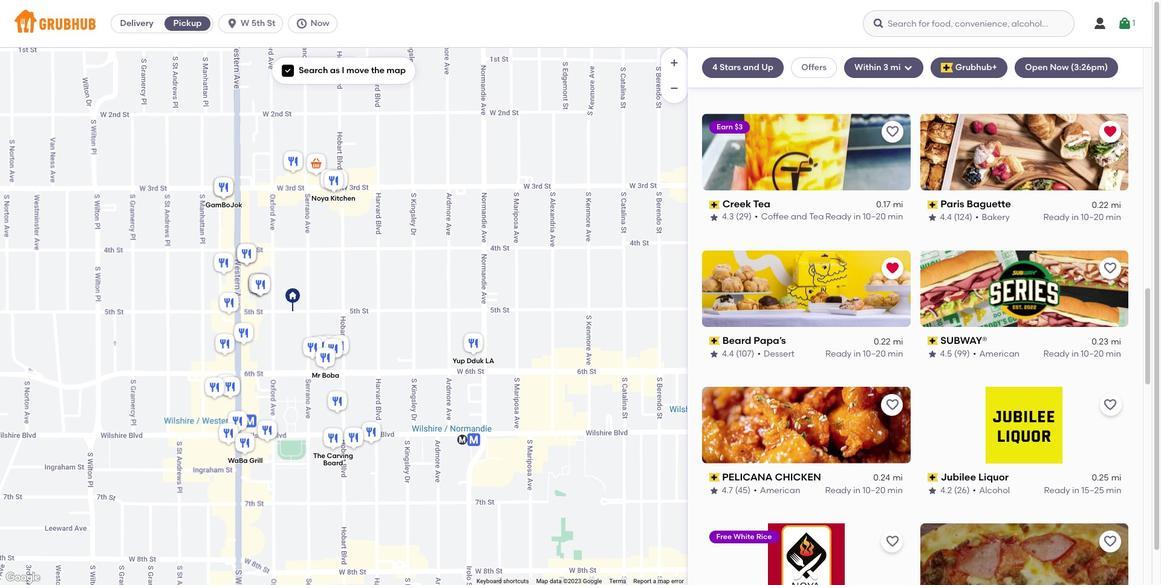 Task type: describe. For each thing, give the bounding box(es) containing it.
save this restaurant button for pizza go logo
[[1100, 531, 1121, 553]]

• american for subway®
[[973, 349, 1020, 359]]

star icon image for jubilee liquor
[[928, 486, 937, 496]]

(107)
[[736, 349, 755, 359]]

min for paris baguette
[[1106, 212, 1121, 222]]

(3:26pm)
[[1071, 62, 1108, 73]]

paris baguette image
[[218, 375, 242, 402]]

dduk
[[466, 357, 484, 365]]

4.3
[[722, 212, 734, 222]]

free
[[717, 533, 732, 541]]

beard
[[723, 335, 752, 347]]

zzamong image
[[281, 149, 305, 176]]

10–20 for subway®
[[1081, 349, 1104, 359]]

now button
[[288, 14, 342, 33]]

4.2 (26)
[[940, 485, 970, 496]]

pickup
[[173, 18, 202, 28]]

• american for pelicana chicken
[[754, 485, 801, 496]]

ready in 10–20 min for paris baguette
[[1044, 212, 1121, 222]]

in for beard papa's
[[854, 349, 861, 359]]

min for cali pho nia
[[1106, 76, 1121, 86]]

jubilee liquor image
[[318, 168, 342, 194]]

report a map error
[[634, 578, 684, 585]]

ready for mr boba
[[831, 76, 857, 86]]

delivery
[[120, 18, 153, 28]]

proceed to checkout
[[1005, 341, 1092, 352]]

4.2
[[940, 485, 952, 496]]

keyboard shortcuts
[[477, 578, 529, 585]]

©2023
[[563, 578, 582, 585]]

ready in 15–25 min
[[1044, 485, 1121, 496]]

• for cali pho nia
[[976, 76, 979, 86]]

0.22 mi for paris baguette
[[1092, 200, 1121, 210]]

carl's jr. image
[[217, 291, 241, 318]]

the
[[371, 65, 385, 76]]

yup
[[452, 357, 465, 365]]

subscription pass image for cali pho nia
[[928, 64, 938, 72]]

ready in 10–20 min for pelicana chicken
[[826, 485, 903, 496]]

noya kitchen gambojok
[[205, 195, 355, 209]]

• dessert
[[758, 349, 795, 359]]

4
[[713, 62, 718, 73]]

svg image for now
[[296, 18, 308, 30]]

0 vertical spatial mr boba
[[723, 62, 763, 73]]

4.6 (261)
[[940, 76, 973, 86]]

1
[[1133, 18, 1136, 28]]

4.4 (107)
[[722, 349, 755, 359]]

svg image for search as i move the map
[[284, 67, 292, 74]]

american for pelicana chicken
[[761, 485, 801, 496]]

0.23
[[1092, 337, 1109, 347]]

ready for pelicana chicken
[[826, 485, 852, 496]]

w
[[241, 18, 249, 28]]

la
[[485, 357, 494, 365]]

grubhub+
[[956, 62, 997, 73]]

w 5th st button
[[218, 14, 288, 33]]

beard papa's
[[723, 335, 786, 347]]

ready for jubilee liquor
[[1044, 485, 1070, 496]]

waba grill
[[228, 457, 262, 465]]

dessert
[[764, 349, 795, 359]]

4 stars and up
[[713, 62, 774, 73]]

• for jubilee liquor
[[973, 485, 976, 496]]

chicken
[[982, 76, 1016, 86]]

min for pelicana chicken
[[888, 485, 903, 496]]

4.5
[[940, 349, 952, 359]]

5th
[[251, 18, 265, 28]]

pizza go logo image
[[920, 524, 1129, 586]]

4.7 (45)
[[722, 485, 751, 496]]

• alcohol
[[973, 485, 1010, 496]]

ready for paris baguette
[[1044, 212, 1070, 222]]

10–20 for beard papa's
[[863, 349, 886, 359]]

offers
[[801, 62, 827, 73]]

15–25
[[1081, 485, 1104, 496]]

in for jubilee liquor
[[1072, 485, 1079, 496]]

chicken
[[775, 472, 822, 483]]

proceed
[[1005, 341, 1040, 352]]

your location image
[[285, 289, 300, 312]]

1 horizontal spatial now
[[1050, 62, 1069, 73]]

1 horizontal spatial mr
[[723, 62, 735, 73]]

subway®
[[941, 335, 988, 347]]

10–20 for cali pho nia
[[1081, 76, 1104, 86]]

yup dduk la
[[452, 357, 494, 365]]

main navigation navigation
[[0, 0, 1152, 48]]

subscription pass image for jubilee liquor
[[928, 474, 938, 482]]

creek tea
[[723, 199, 771, 210]]

• coffee and tea
[[755, 212, 824, 222]]

tehranro grill image
[[234, 242, 259, 269]]

4.6 for cali pho nia
[[940, 76, 952, 86]]

and for up
[[743, 62, 760, 73]]

svg image up within 3 mi
[[873, 18, 885, 30]]

seoul pho image
[[246, 272, 271, 299]]

the carving board image
[[321, 426, 345, 453]]

star icon image for pelicana chicken
[[710, 486, 719, 496]]

0.16
[[1094, 63, 1109, 74]]

the
[[313, 452, 325, 460]]

mi for boba
[[893, 63, 903, 74]]

minus icon image
[[668, 82, 680, 94]]

• for paris baguette
[[976, 212, 979, 222]]

map region
[[0, 0, 782, 586]]

ready for creek tea
[[826, 212, 852, 222]]

ready in 10–20 min for cali pho nia
[[1044, 76, 1121, 86]]

data
[[550, 578, 562, 585]]

star icon image for paris baguette
[[928, 213, 937, 223]]

0.24 mi
[[874, 473, 903, 483]]

mi for tea
[[893, 200, 903, 210]]

as
[[330, 65, 340, 76]]

(45)
[[735, 485, 751, 496]]

svg image for 1
[[1118, 16, 1133, 31]]

jubilee liquor
[[941, 472, 1009, 483]]

earn
[[717, 123, 733, 131]]

yup dduk la image
[[461, 331, 485, 358]]

star icon image for cali pho nia
[[928, 76, 937, 86]]

0.22 for baguette
[[1092, 200, 1109, 210]]

google
[[583, 578, 602, 585]]

earn $3
[[717, 123, 743, 131]]

dinner
[[764, 76, 791, 86]]

ready for cali pho nia
[[1044, 76, 1070, 86]]

• bakery
[[976, 212, 1010, 222]]

terms link
[[609, 578, 626, 585]]

saved restaurant image for beard papa's
[[885, 261, 900, 276]]

stars
[[720, 62, 741, 73]]

0.14
[[876, 63, 891, 74]]

0 vertical spatial tea
[[753, 199, 771, 210]]

pizza go image
[[326, 168, 350, 195]]

shortcuts
[[503, 578, 529, 585]]

4.6 (614)
[[722, 76, 755, 86]]

in for pelicana chicken
[[854, 485, 861, 496]]

search as i move the map
[[299, 65, 406, 76]]

pelicana chicken logo image
[[702, 387, 911, 464]]

to
[[1042, 341, 1050, 352]]

search
[[299, 65, 328, 76]]

4.7
[[722, 485, 733, 496]]

(99)
[[954, 349, 970, 359]]

st
[[267, 18, 275, 28]]

keyboard shortcuts button
[[477, 578, 529, 586]]

0.25
[[1092, 473, 1109, 483]]

keyboard
[[477, 578, 502, 585]]

(614)
[[736, 76, 755, 86]]

ready in 10–20 min for beard papa's
[[826, 349, 903, 359]]

0.14 mi
[[876, 63, 903, 74]]

ready for beard papa's
[[826, 349, 852, 359]]

subscription pass image for pelicana chicken
[[710, 474, 720, 482]]

saved restaurant button for paris baguette
[[1100, 121, 1121, 143]]

baguette
[[967, 199, 1011, 210]]

paris baguette
[[941, 199, 1011, 210]]

pickup button
[[162, 14, 213, 33]]

boba inside map region
[[322, 372, 339, 380]]

save this restaurant image for jubilee liquor
[[1103, 398, 1118, 413]]

mr boba image
[[313, 346, 337, 373]]

google image
[[3, 570, 43, 586]]

mi for liquor
[[1111, 473, 1121, 483]]

svg image right 0.14 mi
[[903, 63, 913, 73]]

star icon image for creek tea
[[710, 213, 719, 223]]

jamba image
[[216, 422, 240, 448]]



Task type: locate. For each thing, give the bounding box(es) containing it.
1 horizontal spatial 0.22
[[1092, 200, 1109, 210]]

1 horizontal spatial boba
[[737, 62, 763, 73]]

saved restaurant button
[[1100, 121, 1121, 143], [882, 258, 903, 280]]

tea up coffee
[[753, 199, 771, 210]]

wiches on wilshire image
[[225, 409, 250, 436]]

star icon image left 4.4 (124)
[[928, 213, 937, 223]]

boba
[[737, 62, 763, 73], [322, 372, 339, 380]]

american for subway®
[[980, 349, 1020, 359]]

and right coffee
[[791, 212, 807, 222]]

within 3 mi
[[855, 62, 901, 73]]

0 horizontal spatial 4.4
[[722, 349, 734, 359]]

88 hotdog & juicy & cottonhi image
[[308, 334, 332, 361]]

1 horizontal spatial svg image
[[1093, 16, 1108, 31]]

star icon image for mr boba
[[710, 76, 719, 86]]

cafe nandarang image
[[316, 334, 340, 360]]

and for tea
[[791, 212, 807, 222]]

grubhub plus flag logo image
[[941, 63, 953, 73]]

mi for papa's
[[893, 337, 903, 347]]

2 save this restaurant image from the left
[[1103, 535, 1118, 549]]

paris baguette logo image
[[920, 114, 1129, 191]]

now
[[311, 18, 330, 28], [1050, 62, 1069, 73]]

map
[[536, 578, 548, 585]]

creek tea logo image
[[702, 114, 911, 191]]

0.17 mi
[[876, 200, 903, 210]]

subscription pass image for beard papa's
[[710, 337, 720, 346]]

gambojok image
[[211, 175, 236, 202]]

2 4.6 from the left
[[940, 76, 952, 86]]

0 horizontal spatial boba
[[322, 372, 339, 380]]

boba down the jaws topokki image
[[322, 372, 339, 380]]

1 vertical spatial now
[[1050, 62, 1069, 73]]

mdk noodles (myung dong kyoja) image
[[359, 420, 383, 447]]

in
[[859, 76, 866, 86], [1072, 76, 1079, 86], [854, 212, 861, 222], [1072, 212, 1079, 222], [854, 349, 861, 359], [1072, 349, 1079, 359], [854, 485, 861, 496], [1072, 485, 1079, 496]]

tea
[[753, 199, 771, 210], [809, 212, 824, 222]]

subscription pass image left jubilee
[[928, 474, 938, 482]]

beard papa's logo image
[[702, 250, 911, 327]]

noya kitchen image
[[321, 169, 346, 195]]

1 vertical spatial saved restaurant image
[[885, 261, 900, 276]]

star icon image left 4.7 at right
[[710, 486, 719, 496]]

1 horizontal spatial • american
[[973, 349, 1020, 359]]

subscription pass image
[[710, 64, 720, 72], [710, 201, 720, 209], [928, 201, 938, 209], [928, 337, 938, 346], [710, 474, 720, 482]]

1 vertical spatial 0.22
[[874, 337, 891, 347]]

1 vertical spatial saved restaurant button
[[882, 258, 903, 280]]

0 horizontal spatial now
[[311, 18, 330, 28]]

pelicana chicken
[[723, 472, 822, 483]]

the carving board
[[313, 452, 353, 468]]

svg image
[[1118, 16, 1133, 31], [296, 18, 308, 30], [873, 18, 885, 30], [903, 63, 913, 73], [284, 67, 292, 74]]

• american down pelicana chicken
[[754, 485, 801, 496]]

simply salad image
[[341, 426, 366, 452]]

mr
[[723, 62, 735, 73], [312, 372, 320, 380]]

1 horizontal spatial 0.22 mi
[[1092, 200, 1121, 210]]

subscription pass image for creek tea
[[710, 201, 720, 209]]

0.23 mi
[[1092, 337, 1121, 347]]

0 vertical spatial now
[[311, 18, 330, 28]]

• american right "(99)"
[[973, 349, 1020, 359]]

ready in 10–20 min
[[1044, 76, 1121, 86], [826, 212, 903, 222], [1044, 212, 1121, 222], [826, 349, 903, 359], [1044, 349, 1121, 359], [826, 485, 903, 496]]

• american
[[973, 349, 1020, 359], [754, 485, 801, 496]]

1 4.6 from the left
[[722, 76, 734, 86]]

1 horizontal spatial save this restaurant image
[[1103, 535, 1118, 549]]

mi for pho
[[1111, 63, 1121, 74]]

4.4 for paris baguette
[[940, 212, 952, 222]]

0 horizontal spatial 0.22 mi
[[874, 337, 903, 347]]

2 vertical spatial subscription pass image
[[928, 474, 938, 482]]

mr down kyochon chicken (w 6th st) image
[[312, 372, 320, 380]]

0 horizontal spatial 0.22
[[874, 337, 891, 347]]

1 vertical spatial 0.22 mi
[[874, 337, 903, 347]]

svg image inside 1 button
[[1118, 16, 1133, 31]]

grill
[[249, 457, 262, 465]]

4.6
[[722, 76, 734, 86], [940, 76, 952, 86]]

1 horizontal spatial saved restaurant button
[[1100, 121, 1121, 143]]

4.6 down stars in the top right of the page
[[722, 76, 734, 86]]

subway® logo image
[[920, 250, 1129, 327]]

0 vertical spatial saved restaurant button
[[1100, 121, 1121, 143]]

1 horizontal spatial mr boba
[[723, 62, 763, 73]]

min for creek tea
[[888, 212, 903, 222]]

min for mr boba
[[888, 76, 903, 86]]

american right "(99)"
[[980, 349, 1020, 359]]

(261)
[[954, 76, 973, 86]]

• dinner
[[758, 76, 791, 86]]

1 horizontal spatial 4.4
[[940, 212, 952, 222]]

cali pho nia image
[[211, 251, 236, 278]]

pho
[[962, 62, 981, 73]]

0 horizontal spatial saved restaurant button
[[882, 258, 903, 280]]

save this restaurant button
[[882, 121, 903, 143], [1100, 258, 1121, 280], [882, 394, 903, 416], [1100, 394, 1121, 416], [882, 531, 903, 553], [1100, 531, 1121, 553]]

0 vertical spatial mr
[[723, 62, 735, 73]]

1 vertical spatial tea
[[809, 212, 824, 222]]

(29)
[[736, 212, 752, 222]]

subscription pass image for subway®
[[928, 337, 938, 346]]

noya kitchen logo image
[[768, 524, 845, 586]]

liquor
[[978, 472, 1009, 483]]

10–20 for paris baguette
[[1081, 212, 1104, 222]]

0 horizontal spatial svg image
[[226, 18, 238, 30]]

0.22 for papa's
[[874, 337, 891, 347]]

1 horizontal spatial map
[[658, 578, 670, 585]]

1 vertical spatial 4.4
[[722, 349, 734, 359]]

jubilee
[[941, 472, 976, 483]]

error
[[671, 578, 684, 585]]

subscription pass image for paris baguette
[[928, 201, 938, 209]]

map right the
[[387, 65, 406, 76]]

report
[[634, 578, 652, 585]]

10–20 for pelicana chicken
[[863, 485, 886, 496]]

1 horizontal spatial and
[[791, 212, 807, 222]]

star icon image for subway®
[[928, 350, 937, 359]]

star icon image left 4.2
[[928, 486, 937, 496]]

0.25 mi
[[1092, 473, 1121, 483]]

• down "beard papa's"
[[758, 349, 761, 359]]

min for jubilee liquor
[[1106, 485, 1121, 496]]

noya
[[311, 195, 329, 203]]

subscription pass image for mr boba
[[710, 64, 720, 72]]

svg image up 0.16 mi
[[1118, 16, 1133, 31]]

twozone image
[[246, 272, 271, 299]]

waba grill image
[[233, 431, 257, 458]]

two hands corn dog - korea town (s western ave) image
[[246, 272, 271, 299]]

mr right 4
[[723, 62, 735, 73]]

• for beard papa's
[[758, 349, 761, 359]]

beard papa's image
[[214, 373, 238, 399]]

subscription pass image left the beard
[[710, 337, 720, 346]]

0 horizontal spatial save this restaurant image
[[885, 535, 900, 549]]

mr boba up (614)
[[723, 62, 763, 73]]

0 horizontal spatial and
[[743, 62, 760, 73]]

0 vertical spatial and
[[743, 62, 760, 73]]

4.4 for beard papa's
[[722, 349, 734, 359]]

4.6 for mr boba
[[722, 76, 734, 86]]

thanks pizza image
[[248, 273, 272, 299]]

• down grubhub+
[[976, 76, 979, 86]]

• for pelicana chicken
[[754, 485, 757, 496]]

0 horizontal spatial american
[[761, 485, 801, 496]]

min for beard papa's
[[888, 349, 903, 359]]

mr boba down the jaws topokki image
[[312, 372, 339, 380]]

open
[[1025, 62, 1048, 73]]

carving
[[327, 452, 353, 460]]

in for creek tea
[[854, 212, 861, 222]]

10–20 for creek tea
[[863, 212, 886, 222]]

svg image left w
[[226, 18, 238, 30]]

0 horizontal spatial saved restaurant image
[[885, 261, 900, 276]]

0 horizontal spatial mr boba
[[312, 372, 339, 380]]

subscription pass image left 'grubhub plus flag logo'
[[928, 64, 938, 72]]

0.22 mi
[[1092, 200, 1121, 210], [874, 337, 903, 347]]

star icon image left 4.5
[[928, 350, 937, 359]]

and up (614)
[[743, 62, 760, 73]]

svg image
[[1093, 16, 1108, 31], [226, 18, 238, 30]]

creek tea image
[[213, 332, 237, 359]]

1 horizontal spatial saved restaurant image
[[1103, 125, 1118, 139]]

• right (45)
[[754, 485, 757, 496]]

creek
[[723, 199, 751, 210]]

coffee
[[761, 212, 789, 222]]

• chicken
[[976, 76, 1016, 86]]

boba up (614)
[[737, 62, 763, 73]]

0 horizontal spatial • american
[[754, 485, 801, 496]]

1 vertical spatial american
[[761, 485, 801, 496]]

0 horizontal spatial tea
[[753, 199, 771, 210]]

• right (26)
[[973, 485, 976, 496]]

0 vertical spatial 0.22
[[1092, 200, 1109, 210]]

in for subway®
[[1072, 349, 1079, 359]]

7-star liquor & market image
[[304, 152, 328, 178]]

1 horizontal spatial 4.6
[[940, 76, 952, 86]]

nia
[[983, 62, 1000, 73]]

0 horizontal spatial mr
[[312, 372, 320, 380]]

4.6 down 'grubhub plus flag logo'
[[940, 76, 952, 86]]

4.4 down the beard
[[722, 349, 734, 359]]

1 vertical spatial mr boba
[[312, 372, 339, 380]]

open now (3:26pm)
[[1025, 62, 1108, 73]]

save this restaurant button for subway® logo
[[1100, 258, 1121, 280]]

alcohol
[[979, 485, 1010, 496]]

cali pho nia
[[941, 62, 1000, 73]]

0 vertical spatial subscription pass image
[[928, 64, 938, 72]]

paris
[[941, 199, 965, 210]]

0.24
[[874, 473, 891, 483]]

map right a at the right bottom
[[658, 578, 670, 585]]

4.4 down paris
[[940, 212, 952, 222]]

svg image inside the now button
[[296, 18, 308, 30]]

jaws topokki image
[[321, 337, 345, 364]]

your location image
[[285, 289, 300, 312]]

1 save this restaurant image from the left
[[885, 535, 900, 549]]

1 vertical spatial subscription pass image
[[710, 337, 720, 346]]

star icon image left 4.3
[[710, 213, 719, 223]]

ready in 10–20 min for creek tea
[[826, 212, 903, 222]]

1 vertical spatial mr
[[312, 372, 320, 380]]

star icon image down 4
[[710, 76, 719, 86]]

move
[[346, 65, 369, 76]]

kyochon chicken (w 6th st) image
[[300, 336, 325, 362]]

• right (29)
[[755, 212, 758, 222]]

star icon image left 4.6 (261)
[[928, 76, 937, 86]]

• for creek tea
[[755, 212, 758, 222]]

saved restaurant button for beard papa's
[[882, 258, 903, 280]]

report a map error link
[[634, 578, 684, 585]]

american down pelicana chicken
[[761, 485, 801, 496]]

subway® image
[[325, 390, 349, 416]]

0 vertical spatial 4.4
[[940, 212, 952, 222]]

0 horizontal spatial map
[[387, 65, 406, 76]]

4.3 (29)
[[722, 212, 752, 222]]

the coffee bean and tea leaf image
[[246, 272, 271, 299]]

jubilee liquor logo image
[[986, 387, 1063, 464]]

0 vertical spatial map
[[387, 65, 406, 76]]

1 vertical spatial and
[[791, 212, 807, 222]]

save this restaurant image for pelicana chicken
[[885, 398, 900, 413]]

cali
[[941, 62, 960, 73]]

waba
[[228, 457, 247, 465]]

• for subway®
[[973, 349, 977, 359]]

in for mr boba
[[859, 76, 866, 86]]

svg image left search
[[284, 67, 292, 74]]

map data ©2023 google
[[536, 578, 602, 585]]

• right (614)
[[758, 76, 761, 86]]

plus icon image
[[668, 57, 680, 69]]

1 vertical spatial map
[[658, 578, 670, 585]]

save this restaurant image inside button
[[1103, 535, 1118, 549]]

save this restaurant image
[[885, 125, 900, 139], [1103, 261, 1118, 276], [885, 398, 900, 413], [1103, 398, 1118, 413]]

now right open
[[1050, 62, 1069, 73]]

rice
[[757, 533, 772, 541]]

denny's image
[[255, 419, 279, 445]]

• for mr boba
[[758, 76, 761, 86]]

ready in 10–20 min for subway®
[[1044, 349, 1121, 359]]

american
[[980, 349, 1020, 359], [761, 485, 801, 496]]

star icon image for beard papa's
[[710, 350, 719, 359]]

5–15
[[868, 76, 886, 86]]

0 vertical spatial saved restaurant image
[[1103, 125, 1118, 139]]

boba bear image
[[234, 242, 259, 269]]

free white rice
[[717, 533, 772, 541]]

fat tomato pizza image
[[211, 175, 236, 202]]

save this restaurant button for jubilee liquor logo
[[1100, 394, 1121, 416]]

mi for baguette
[[1111, 200, 1121, 210]]

0 vertical spatial • american
[[973, 349, 1020, 359]]

star icon image left 4.4 (107)
[[710, 350, 719, 359]]

mr boba inside map region
[[312, 372, 339, 380]]

min for subway®
[[1106, 349, 1121, 359]]

mr inside map region
[[312, 372, 320, 380]]

a
[[653, 578, 656, 585]]

now inside button
[[311, 18, 330, 28]]

ready for subway®
[[1044, 349, 1070, 359]]

svg image left 1 button
[[1093, 16, 1108, 31]]

tea right coffee
[[809, 212, 824, 222]]

now up search
[[311, 18, 330, 28]]

up
[[762, 62, 774, 73]]

in for paris baguette
[[1072, 212, 1079, 222]]

1 horizontal spatial tea
[[809, 212, 824, 222]]

(26)
[[954, 485, 970, 496]]

0.22 mi for beard papa's
[[874, 337, 903, 347]]

ready in 5–15 min
[[831, 76, 903, 86]]

0 vertical spatial boba
[[737, 62, 763, 73]]

katsu bar image
[[327, 334, 351, 360]]

1 horizontal spatial american
[[980, 349, 1020, 359]]

mi for chicken
[[893, 473, 903, 483]]

1 vertical spatial boba
[[322, 372, 339, 380]]

subscription pass image
[[928, 64, 938, 72], [710, 337, 720, 346], [928, 474, 938, 482]]

0.16 mi
[[1094, 63, 1121, 74]]

1 vertical spatial • american
[[754, 485, 801, 496]]

3
[[884, 62, 889, 73]]

•
[[758, 76, 761, 86], [976, 76, 979, 86], [755, 212, 758, 222], [976, 212, 979, 222], [758, 349, 761, 359], [973, 349, 977, 359], [754, 485, 757, 496], [973, 485, 976, 496]]

save this restaurant image for subway®
[[1103, 261, 1118, 276]]

saved restaurant image
[[1103, 125, 1118, 139], [885, 261, 900, 276]]

star icon image
[[710, 76, 719, 86], [928, 76, 937, 86], [710, 213, 719, 223], [928, 213, 937, 223], [710, 350, 719, 359], [928, 350, 937, 359], [710, 486, 719, 496], [928, 486, 937, 496]]

bumsan organic milk bar image
[[231, 321, 256, 348]]

min
[[888, 76, 903, 86], [1106, 76, 1121, 86], [888, 212, 903, 222], [1106, 212, 1121, 222], [888, 349, 903, 359], [1106, 349, 1121, 359], [888, 485, 903, 496], [1106, 485, 1121, 496]]

svg image right st
[[296, 18, 308, 30]]

• down the paris baguette
[[976, 212, 979, 222]]

• right "(99)"
[[973, 349, 977, 359]]

pelicana chicken image
[[202, 376, 227, 402]]

0 vertical spatial 0.22 mi
[[1092, 200, 1121, 210]]

saved restaurant image for paris baguette
[[1103, 125, 1118, 139]]

gambojok
[[205, 201, 242, 209]]

in for cali pho nia
[[1072, 76, 1079, 86]]

papa's
[[754, 335, 786, 347]]

0 horizontal spatial 4.6
[[722, 76, 734, 86]]

1 button
[[1118, 13, 1136, 34]]

svg image inside "w 5th st" button
[[226, 18, 238, 30]]

terms
[[609, 578, 626, 585]]

proceed to checkout button
[[967, 336, 1130, 358]]

board
[[323, 460, 343, 468]]

save this restaurant image
[[885, 535, 900, 549], [1103, 535, 1118, 549]]

0 vertical spatial american
[[980, 349, 1020, 359]]

Search for food, convenience, alcohol... search field
[[863, 10, 1075, 37]]

save this restaurant button for pelicana chicken logo
[[882, 394, 903, 416]]



Task type: vqa. For each thing, say whether or not it's contained in the screenshot.
now
yes



